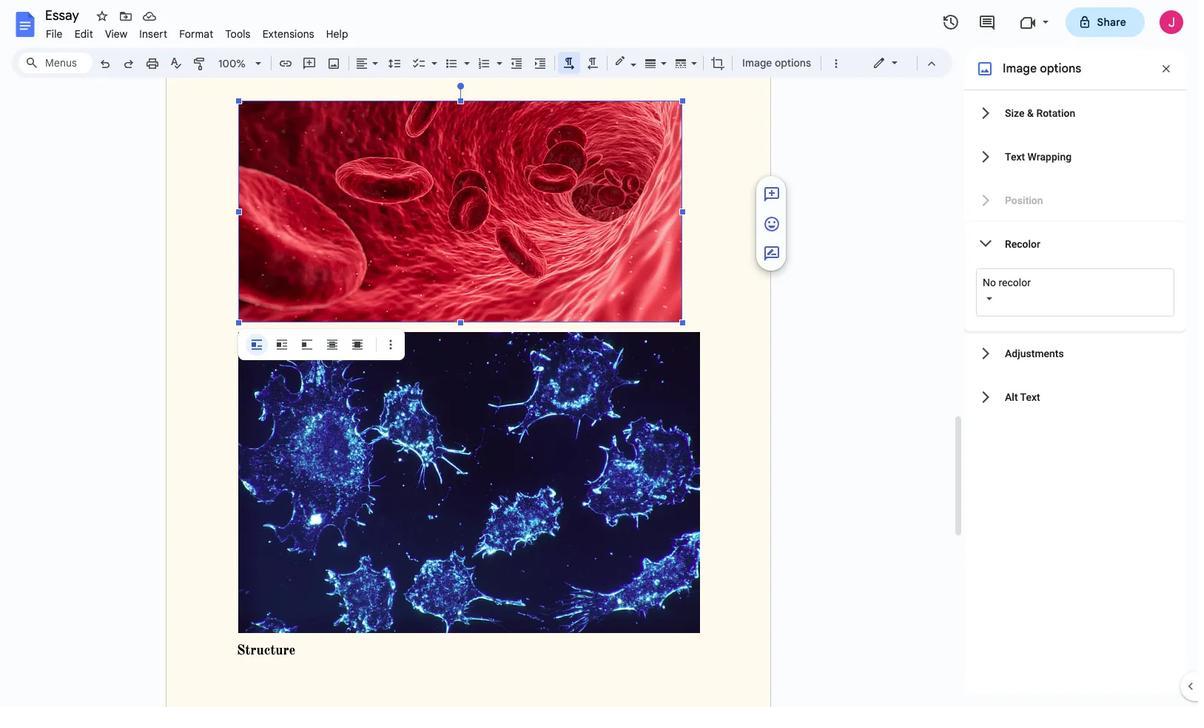 Task type: vqa. For each thing, say whether or not it's contained in the screenshot.
Layout dropdown button
no



Task type: describe. For each thing, give the bounding box(es) containing it.
edit
[[75, 27, 93, 41]]

options inside button
[[775, 56, 811, 70]]

adjustments
[[1005, 348, 1064, 359]]

size & rotation tab
[[965, 91, 1187, 135]]

text inside alt text tab
[[1021, 391, 1041, 403]]

extensions menu item
[[257, 25, 320, 43]]

share
[[1097, 16, 1127, 29]]

tools menu item
[[219, 25, 257, 43]]

Behind text radio
[[321, 334, 343, 356]]

image options button
[[736, 52, 818, 74]]

no recolor button
[[976, 269, 1175, 317]]

Zoom field
[[212, 53, 268, 75]]

adjustments tab
[[965, 332, 1187, 375]]

Break text radio
[[296, 334, 318, 356]]

image inside section
[[1003, 61, 1037, 76]]

position
[[1005, 194, 1044, 206]]

view menu item
[[99, 25, 133, 43]]

edit menu item
[[69, 25, 99, 43]]

file
[[46, 27, 63, 41]]

mode and view toolbar
[[862, 48, 944, 78]]

position tab
[[965, 178, 1187, 222]]

menu bar banner
[[0, 0, 1199, 708]]

tools
[[225, 27, 251, 41]]

Menus field
[[19, 53, 93, 73]]

In line radio
[[246, 334, 268, 356]]

insert
[[139, 27, 167, 41]]

Star checkbox
[[92, 6, 113, 27]]

view
[[105, 27, 128, 41]]

checklist menu image
[[428, 53, 438, 58]]

line & paragraph spacing image
[[386, 53, 403, 73]]



Task type: locate. For each thing, give the bounding box(es) containing it.
menu bar inside menu bar banner
[[40, 19, 354, 44]]

0 horizontal spatial image options
[[743, 56, 811, 70]]

suggest edits image
[[763, 245, 781, 263]]

1 horizontal spatial options
[[1040, 61, 1082, 76]]

text right alt
[[1021, 391, 1041, 403]]

help
[[326, 27, 348, 41]]

alt text tab
[[965, 375, 1187, 419]]

text
[[1005, 151, 1025, 162], [1021, 391, 1041, 403]]

Wrap text radio
[[271, 334, 293, 356]]

insert image image
[[325, 53, 342, 73]]

format
[[179, 27, 214, 41]]

alt text
[[1005, 391, 1041, 403]]

no
[[983, 277, 996, 289]]

&
[[1027, 107, 1034, 119]]

toolbar
[[241, 334, 402, 356]]

option group inside image options application
[[246, 334, 369, 356]]

menu bar
[[40, 19, 354, 44]]

0 vertical spatial text
[[1005, 151, 1025, 162]]

wrapping
[[1028, 151, 1072, 162]]

image options
[[743, 56, 811, 70], [1003, 61, 1082, 76]]

image options section
[[965, 48, 1187, 696]]

0 horizontal spatial image
[[743, 56, 772, 70]]

recolor tab
[[965, 222, 1187, 266]]

rotation
[[1037, 107, 1076, 119]]

1 horizontal spatial image options
[[1003, 61, 1082, 76]]

1 vertical spatial text
[[1021, 391, 1041, 403]]

In front of text radio
[[346, 334, 369, 356]]

add comment image
[[763, 186, 781, 204]]

size
[[1005, 107, 1025, 119]]

text wrapping
[[1005, 151, 1072, 162]]

Zoom text field
[[215, 53, 250, 74]]

share button
[[1066, 7, 1145, 37]]

recolor
[[1005, 238, 1041, 250]]

image options application
[[0, 0, 1199, 708]]

add emoji reaction image
[[763, 216, 781, 233]]

size & rotation
[[1005, 107, 1076, 119]]

1 horizontal spatial image
[[1003, 61, 1037, 76]]

format menu item
[[173, 25, 219, 43]]

main toolbar
[[92, 0, 848, 420]]

image options inside button
[[743, 56, 811, 70]]

extensions
[[263, 27, 314, 41]]

Rename text field
[[40, 6, 87, 24]]

text inside text wrapping tab
[[1005, 151, 1025, 162]]

recolor
[[999, 277, 1031, 289]]

insert menu item
[[133, 25, 173, 43]]

image options inside section
[[1003, 61, 1082, 76]]

file menu item
[[40, 25, 69, 43]]

image
[[743, 56, 772, 70], [1003, 61, 1037, 76]]

no recolor
[[983, 277, 1031, 289]]

text left wrapping
[[1005, 151, 1025, 162]]

options inside section
[[1040, 61, 1082, 76]]

0 horizontal spatial options
[[775, 56, 811, 70]]

alt
[[1005, 391, 1018, 403]]

help menu item
[[320, 25, 354, 43]]

menu bar containing file
[[40, 19, 354, 44]]

image inside button
[[743, 56, 772, 70]]

option group
[[246, 334, 369, 356]]

text wrapping tab
[[965, 135, 1187, 178]]

recolor group
[[965, 222, 1187, 332]]

options
[[775, 56, 811, 70], [1040, 61, 1082, 76]]



